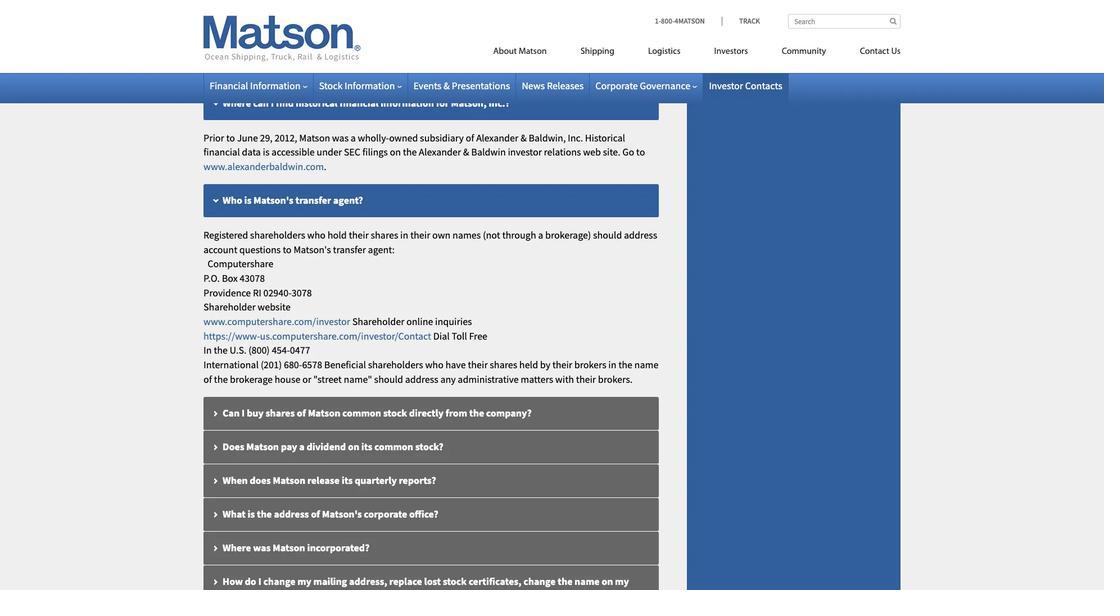 Task type: locate. For each thing, give the bounding box(es) containing it.
of up pay
[[297, 407, 306, 420]]

address inside tab
[[274, 508, 309, 521]]

2 horizontal spatial on
[[602, 576, 613, 589]]

us.computershare.com/investor/contact
[[260, 330, 431, 343]]

common left stock?
[[375, 441, 413, 454]]

account
[[204, 243, 237, 256]]

alexander up baldwin
[[476, 131, 519, 144]]

find for historical
[[276, 97, 294, 109]]

can up filings
[[253, 28, 269, 41]]

who left hold
[[307, 229, 326, 242]]

prior to june 29, 2012, matson was a wholly-owned subsidiary of alexander & baldwin, inc. historical financial data is accessible under sec filings on the alexander & baldwin investor relations web site. go to www.alexanderbaldwin.com .
[[204, 131, 645, 173]]

1 horizontal spatial was
[[332, 131, 349, 144]]

shareholders up name"
[[368, 359, 423, 372]]

their right by
[[553, 359, 572, 372]]

dial
[[433, 330, 450, 343]]

0 horizontal spatial my
[[298, 576, 311, 589]]

2 horizontal spatial a
[[538, 229, 543, 242]]

1 vertical spatial name
[[575, 576, 600, 589]]

None search field
[[788, 14, 901, 29]]

filings up go to sec filings under financial information or click here .
[[338, 28, 365, 41]]

their up administrative
[[468, 359, 488, 372]]

matson left pay
[[246, 441, 279, 454]]

stock right the lost
[[443, 576, 467, 589]]

1 where from the top
[[223, 28, 251, 41]]

1 vertical spatial .
[[324, 160, 327, 173]]

1 can from the top
[[253, 28, 269, 41]]

1 vertical spatial where
[[223, 97, 251, 109]]

0 horizontal spatial financial
[[204, 146, 240, 159]]

1 horizontal spatial financial
[[303, 63, 342, 76]]

1 find from the top
[[276, 28, 294, 41]]

common
[[342, 407, 381, 420], [375, 441, 413, 454]]

name
[[635, 359, 659, 372], [575, 576, 600, 589]]

. up events & presentations
[[447, 63, 450, 76]]

under
[[276, 63, 301, 76], [317, 146, 342, 159]]

0 horizontal spatial was
[[253, 542, 271, 555]]

1 vertical spatial sec
[[344, 146, 361, 159]]

0 horizontal spatial name
[[575, 576, 600, 589]]

0 vertical spatial alexander
[[476, 131, 519, 144]]

matson's down hold
[[294, 243, 331, 256]]

0 vertical spatial .
[[447, 63, 450, 76]]

is right "what"
[[248, 508, 255, 521]]

0 vertical spatial where
[[223, 28, 251, 41]]

0 vertical spatial or
[[396, 63, 405, 76]]

where for where can i find historical financial information for matson, inc.?
[[223, 97, 251, 109]]

subsidiary
[[420, 131, 464, 144]]

under right filings
[[276, 63, 301, 76]]

1 horizontal spatial its
[[361, 441, 373, 454]]

1 horizontal spatial sec
[[344, 146, 361, 159]]

find inside 'tab'
[[276, 97, 294, 109]]

0 vertical spatial on
[[390, 146, 401, 159]]

i for my
[[258, 576, 261, 589]]

with right matters
[[555, 373, 574, 386]]

1 horizontal spatial my
[[615, 576, 629, 589]]

find inside tab
[[276, 28, 294, 41]]

alexander down subsidiary in the left top of the page
[[419, 146, 461, 159]]

is right 'who'
[[244, 194, 252, 207]]

i for matson's
[[271, 28, 274, 41]]

the inside prior to june 29, 2012, matson was a wholly-owned subsidiary of alexander & baldwin, inc. historical financial data is accessible under sec filings on the alexander & baldwin investor relations web site. go to www.alexanderbaldwin.com .
[[403, 146, 417, 159]]

historical
[[585, 131, 625, 144]]

of inside tab
[[297, 407, 306, 420]]

securities
[[407, 28, 451, 41]]

can inside tab
[[253, 28, 269, 41]]

www.alexanderbaldwin.com link
[[204, 160, 324, 173]]

matson up accessible
[[299, 131, 330, 144]]

to inside where can i find matson's filings with the securities and exchange commission (sec)? 'tab panel'
[[217, 63, 226, 76]]

where was matson incorporated?
[[223, 542, 370, 555]]

filings down "wholly-"
[[363, 146, 388, 159]]

i up filings
[[271, 28, 274, 41]]

0 horizontal spatial stock
[[383, 407, 407, 420]]

shareholder down providence on the left
[[204, 301, 256, 314]]

i inside how do i change my mailing address, replace lost stock certificates, change the name on my
[[258, 576, 261, 589]]

change
[[263, 576, 296, 589], [524, 576, 556, 589]]

1 horizontal spatial &
[[463, 146, 469, 159]]

0 vertical spatial was
[[332, 131, 349, 144]]

i inside tab
[[242, 407, 245, 420]]

lost
[[424, 576, 441, 589]]

matson down commission
[[519, 47, 547, 56]]

2 vertical spatial where
[[223, 542, 251, 555]]

2012,
[[275, 131, 297, 144]]

0 vertical spatial financial
[[303, 63, 342, 76]]

name inside registered shareholders who hold their shares in their own names (not through a brokerage) should address account questions to matson's transfer agent: computershare p.o. box 43078 providence ri 02940-3078 shareholder website www.computershare.com/investor shareholder online inquiries https://www-us.computershare.com/investor/contact dial toll free in the u.s. (800) 454-0477 international (201) 680-6578  beneficial shareholders who have their shares held by their brokers in the name of the brokerage house or "street name" should address any administrative matters with their brokers.
[[635, 359, 659, 372]]

2 horizontal spatial address
[[624, 229, 657, 242]]

is down 29,
[[263, 146, 270, 159]]

its right the release
[[342, 474, 353, 487]]

to up "financial information"
[[217, 63, 226, 76]]

alexander
[[476, 131, 519, 144], [419, 146, 461, 159]]

a left "wholly-"
[[351, 131, 356, 144]]

where down "financial information"
[[223, 97, 251, 109]]

1 vertical spatial alexander
[[419, 146, 461, 159]]

to right questions
[[283, 243, 292, 256]]

in up brokers.
[[609, 359, 617, 372]]

1 vertical spatial can
[[253, 97, 269, 109]]

0 horizontal spatial with
[[367, 28, 388, 41]]

0 horizontal spatial or
[[302, 373, 311, 386]]

sec inside where can i find matson's filings with the securities and exchange commission (sec)? 'tab panel'
[[228, 63, 245, 76]]

matson inside where was matson incorporated? tab
[[273, 542, 305, 555]]

where can i find matson's filings with the securities and exchange commission (sec)? tab panel
[[204, 62, 659, 77]]

about
[[493, 47, 517, 56]]

transfer
[[295, 194, 331, 207], [333, 243, 366, 256]]

0 horizontal spatial address
[[274, 508, 309, 521]]

& up investor
[[521, 131, 527, 144]]

1 horizontal spatial financial
[[340, 97, 379, 109]]

& left baldwin
[[463, 146, 469, 159]]

who
[[307, 229, 326, 242], [425, 359, 444, 372]]

common inside tab
[[375, 441, 413, 454]]

find up go to sec filings under financial information or click here .
[[276, 28, 294, 41]]

or inside where can i find matson's filings with the securities and exchange commission (sec)? 'tab panel'
[[396, 63, 405, 76]]

1 vertical spatial filings
[[363, 146, 388, 159]]

2 vertical spatial address
[[274, 508, 309, 521]]

the
[[390, 28, 405, 41], [403, 146, 417, 159], [214, 344, 228, 357], [619, 359, 633, 372], [214, 373, 228, 386], [469, 407, 484, 420], [257, 508, 272, 521], [558, 576, 573, 589]]

can down financial information link at the left of page
[[253, 97, 269, 109]]

own
[[432, 229, 451, 242]]

events & presentations link
[[414, 79, 510, 92]]

information
[[344, 63, 394, 76], [250, 79, 301, 92], [345, 79, 395, 92]]

should right brokerage)
[[593, 229, 622, 242]]

of down the release
[[311, 508, 320, 521]]

shares right buy at the left bottom
[[266, 407, 295, 420]]

go right site.
[[623, 146, 634, 159]]

0 horizontal spatial shares
[[266, 407, 295, 420]]

1 vertical spatial on
[[348, 441, 359, 454]]

. up who is matson's transfer agent?
[[324, 160, 327, 173]]

where inside where was matson incorporated? tab
[[223, 542, 251, 555]]

financial inside prior to june 29, 2012, matson was a wholly-owned subsidiary of alexander & baldwin, inc. historical financial data is accessible under sec filings on the alexander & baldwin investor relations web site. go to www.alexanderbaldwin.com .
[[204, 146, 240, 159]]

2 horizontal spatial shares
[[490, 359, 517, 372]]

who is matson's transfer agent? tab panel
[[204, 228, 659, 387]]

1 my from the left
[[298, 576, 311, 589]]

where down "what"
[[223, 542, 251, 555]]

web
[[583, 146, 601, 159]]

can
[[223, 407, 240, 420]]

1 horizontal spatial shareholders
[[368, 359, 423, 372]]

1 vertical spatial its
[[342, 474, 353, 487]]

a right pay
[[299, 441, 305, 454]]

investor contacts link
[[709, 79, 783, 92]]

www.computershare.com/investor link
[[204, 315, 350, 328]]

2 vertical spatial is
[[248, 508, 255, 521]]

change right the certificates,
[[524, 576, 556, 589]]

community link
[[765, 42, 843, 65]]

where inside where can i find historical financial information for matson, inc.? 'tab'
[[223, 97, 251, 109]]

1 vertical spatial stock
[[443, 576, 467, 589]]

0 horizontal spatial .
[[324, 160, 327, 173]]

inc.
[[568, 131, 583, 144]]

1 horizontal spatial change
[[524, 576, 556, 589]]

find down financial information link at the left of page
[[276, 97, 294, 109]]

under inside where can i find matson's filings with the securities and exchange commission (sec)? 'tab panel'
[[276, 63, 301, 76]]

incorporated?
[[307, 542, 370, 555]]

financial down filings
[[210, 79, 248, 92]]

1 vertical spatial financial
[[204, 146, 240, 159]]

1 horizontal spatial alexander
[[476, 131, 519, 144]]

change right do at bottom
[[263, 576, 296, 589]]

sec down "wholly-"
[[344, 146, 361, 159]]

with left "securities"
[[367, 28, 388, 41]]

2 vertical spatial &
[[463, 146, 469, 159]]

(not
[[483, 229, 500, 242]]

1 horizontal spatial a
[[351, 131, 356, 144]]

shareholders up questions
[[250, 229, 305, 242]]

to right prior
[[226, 131, 235, 144]]

is for the
[[248, 508, 255, 521]]

0 vertical spatial financial
[[340, 97, 379, 109]]

0 vertical spatial stock
[[383, 407, 407, 420]]

1 vertical spatial transfer
[[333, 243, 366, 256]]

go
[[204, 63, 215, 76], [623, 146, 634, 159]]

information up stock information link
[[344, 63, 394, 76]]

computershare
[[208, 258, 273, 271]]

here link
[[429, 63, 447, 76]]

1 horizontal spatial in
[[609, 359, 617, 372]]

0 vertical spatial &
[[444, 79, 450, 92]]

how do i change my mailing address, replace lost stock certificates, change the name on my tab
[[204, 566, 659, 591]]

1 vertical spatial shareholder
[[352, 315, 405, 328]]

information up the where can i find historical financial information for matson, inc.?
[[345, 79, 395, 92]]

shareholder up us.computershare.com/investor/contact at the left
[[352, 315, 405, 328]]

or inside registered shareholders who hold their shares in their own names (not through a brokerage) should address account questions to matson's transfer agent: computershare p.o. box 43078 providence ri 02940-3078 shareholder website www.computershare.com/investor shareholder online inquiries https://www-us.computershare.com/investor/contact dial toll free in the u.s. (800) 454-0477 international (201) 680-6578  beneficial shareholders who have their shares held by their brokers in the name of the brokerage house or "street name" should address any administrative matters with their brokers.
[[302, 373, 311, 386]]

2 vertical spatial a
[[299, 441, 305, 454]]

1 vertical spatial a
[[538, 229, 543, 242]]

2 find from the top
[[276, 97, 294, 109]]

who is matson's transfer agent?
[[223, 194, 363, 207]]

track link
[[722, 16, 760, 26]]

0 vertical spatial a
[[351, 131, 356, 144]]

i inside 'tab'
[[271, 97, 274, 109]]

shares up agent:
[[371, 229, 398, 242]]

financial down stock information link
[[340, 97, 379, 109]]

of down international
[[204, 373, 212, 386]]

4matson
[[675, 16, 705, 26]]

common inside tab
[[342, 407, 381, 420]]

to right site.
[[636, 146, 645, 159]]

where inside where can i find matson's filings with the securities and exchange commission (sec)? tab
[[223, 28, 251, 41]]

1 vertical spatial address
[[405, 373, 438, 386]]

2 my from the left
[[615, 576, 629, 589]]

of up baldwin
[[466, 131, 474, 144]]

0 vertical spatial find
[[276, 28, 294, 41]]

or down 6578
[[302, 373, 311, 386]]

search image
[[890, 17, 897, 25]]

Search search field
[[788, 14, 901, 29]]

0 horizontal spatial a
[[299, 441, 305, 454]]

2 vertical spatial shares
[[266, 407, 295, 420]]

filings
[[338, 28, 365, 41], [363, 146, 388, 159]]

0 vertical spatial should
[[593, 229, 622, 242]]

of
[[466, 131, 474, 144], [204, 373, 212, 386], [297, 407, 306, 420], [311, 508, 320, 521]]

go to sec filings under financial information or click here .
[[204, 63, 450, 76]]

0 vertical spatial filings
[[338, 28, 365, 41]]

0 horizontal spatial go
[[204, 63, 215, 76]]

names
[[453, 229, 481, 242]]

0 horizontal spatial alexander
[[419, 146, 461, 159]]

providence
[[204, 287, 251, 299]]

does
[[223, 441, 244, 454]]

their left own
[[410, 229, 430, 242]]

transfer left agent?
[[295, 194, 331, 207]]

1 vertical spatial with
[[555, 373, 574, 386]]

what
[[223, 508, 246, 521]]

financial
[[303, 63, 342, 76], [210, 79, 248, 92]]

0 vertical spatial shareholder
[[204, 301, 256, 314]]

1 horizontal spatial go
[[623, 146, 634, 159]]

to
[[217, 63, 226, 76], [226, 131, 235, 144], [636, 146, 645, 159], [283, 243, 292, 256]]

matson inside when does matson release its quarterly reports? tab
[[273, 474, 305, 487]]

was left "wholly-"
[[332, 131, 349, 144]]

matters
[[521, 373, 553, 386]]

sec inside prior to june 29, 2012, matson was a wholly-owned subsidiary of alexander & baldwin, inc. historical financial data is accessible under sec filings on the alexander & baldwin investor relations web site. go to www.alexanderbaldwin.com .
[[344, 146, 361, 159]]

baldwin,
[[529, 131, 566, 144]]

information down filings
[[250, 79, 301, 92]]

stock
[[383, 407, 407, 420], [443, 576, 467, 589]]

go up "financial information"
[[204, 63, 215, 76]]

0 vertical spatial name
[[635, 359, 659, 372]]

matson right does
[[273, 474, 305, 487]]

1-
[[655, 16, 661, 26]]

matson's inside registered shareholders who hold their shares in their own names (not through a brokerage) should address account questions to matson's transfer agent: computershare p.o. box 43078 providence ri 02940-3078 shareholder website www.computershare.com/investor shareholder online inquiries https://www-us.computershare.com/investor/contact dial toll free in the u.s. (800) 454-0477 international (201) 680-6578  beneficial shareholders who have their shares held by their brokers in the name of the brokerage house or "street name" should address any administrative matters with their brokers.
[[294, 243, 331, 256]]

0 horizontal spatial in
[[400, 229, 408, 242]]

matson's up "incorporated?" at the left bottom of the page
[[322, 508, 362, 521]]

1 vertical spatial common
[[375, 441, 413, 454]]

0 horizontal spatial under
[[276, 63, 301, 76]]

www.alexanderbaldwin.com
[[204, 160, 324, 173]]

0 vertical spatial address
[[624, 229, 657, 242]]

should right name"
[[374, 373, 403, 386]]

matson left "incorporated?" at the left bottom of the page
[[273, 542, 305, 555]]

their
[[349, 229, 369, 242], [410, 229, 430, 242], [468, 359, 488, 372], [553, 359, 572, 372], [576, 373, 596, 386]]

of inside prior to june 29, 2012, matson was a wholly-owned subsidiary of alexander & baldwin, inc. historical financial data is accessible under sec filings on the alexander & baldwin investor relations web site. go to www.alexanderbaldwin.com .
[[466, 131, 474, 144]]

0 vertical spatial in
[[400, 229, 408, 242]]

i right do at bottom
[[258, 576, 261, 589]]

0 vertical spatial common
[[342, 407, 381, 420]]

2 can from the top
[[253, 97, 269, 109]]

news releases
[[522, 79, 584, 92]]

0 horizontal spatial its
[[342, 474, 353, 487]]

3 where from the top
[[223, 542, 251, 555]]

can inside 'tab'
[[253, 97, 269, 109]]

can i buy shares of matson common stock directly from the company?
[[223, 407, 532, 420]]

track
[[739, 16, 760, 26]]

inquiries
[[435, 315, 472, 328]]

1 vertical spatial go
[[623, 146, 634, 159]]

2 where from the top
[[223, 97, 251, 109]]

transfer inside registered shareholders who hold their shares in their own names (not through a brokerage) should address account questions to matson's transfer agent: computershare p.o. box 43078 providence ri 02940-3078 shareholder website www.computershare.com/investor shareholder online inquiries https://www-us.computershare.com/investor/contact dial toll free in the u.s. (800) 454-0477 international (201) 680-6578  beneficial shareholders who have their shares held by their brokers in the name of the brokerage house or "street name" should address any administrative matters with their brokers.
[[333, 243, 366, 256]]

is
[[263, 146, 270, 159], [244, 194, 252, 207], [248, 508, 255, 521]]

sec left filings
[[228, 63, 245, 76]]

brokerage
[[230, 373, 273, 386]]

transfer down hold
[[333, 243, 366, 256]]

in left own
[[400, 229, 408, 242]]

i for historical
[[271, 97, 274, 109]]

1 vertical spatial under
[[317, 146, 342, 159]]

its up quarterly
[[361, 441, 373, 454]]

1 horizontal spatial stock
[[443, 576, 467, 589]]

& up for
[[444, 79, 450, 92]]

through
[[502, 229, 536, 242]]

financial down prior
[[204, 146, 240, 159]]

find for matson's
[[276, 28, 294, 41]]

1 vertical spatial shareholders
[[368, 359, 423, 372]]

its inside tab
[[361, 441, 373, 454]]

is for matson's
[[244, 194, 252, 207]]

matson down "street
[[308, 407, 340, 420]]

shares up administrative
[[490, 359, 517, 372]]

was up do at bottom
[[253, 542, 271, 555]]

1 horizontal spatial under
[[317, 146, 342, 159]]

0 vertical spatial with
[[367, 28, 388, 41]]

1 vertical spatial should
[[374, 373, 403, 386]]

under right accessible
[[317, 146, 342, 159]]

1 horizontal spatial with
[[555, 373, 574, 386]]

under inside prior to june 29, 2012, matson was a wholly-owned subsidiary of alexander & baldwin, inc. historical financial data is accessible under sec filings on the alexander & baldwin investor relations web site. go to www.alexanderbaldwin.com .
[[317, 146, 342, 159]]

i left buy at the left bottom
[[242, 407, 245, 420]]

0 vertical spatial transfer
[[295, 194, 331, 207]]

what is the address of matson's corporate office? tab
[[204, 499, 659, 532]]

where up filings
[[223, 28, 251, 41]]

administrative
[[458, 373, 519, 386]]

filings inside prior to june 29, 2012, matson was a wholly-owned subsidiary of alexander & baldwin, inc. historical financial data is accessible under sec filings on the alexander & baldwin investor relations web site. go to www.alexanderbaldwin.com .
[[363, 146, 388, 159]]

its
[[361, 441, 373, 454], [342, 474, 353, 487]]

exchange
[[472, 28, 514, 41]]

a right "through"
[[538, 229, 543, 242]]

0 vertical spatial under
[[276, 63, 301, 76]]

i down financial information link at the left of page
[[271, 97, 274, 109]]

can for historical
[[253, 97, 269, 109]]

financial inside where can i find matson's filings with the securities and exchange commission (sec)? 'tab panel'
[[303, 63, 342, 76]]

(201)
[[261, 359, 282, 372]]

0 vertical spatial can
[[253, 28, 269, 41]]

on inside prior to june 29, 2012, matson was a wholly-owned subsidiary of alexander & baldwin, inc. historical financial data is accessible under sec filings on the alexander & baldwin investor relations web site. go to www.alexanderbaldwin.com .
[[390, 146, 401, 159]]

where can i find matson's filings with the securities and exchange commission (sec)? tab
[[204, 19, 659, 52]]

1 vertical spatial is
[[244, 194, 252, 207]]

us
[[891, 47, 901, 56]]

common down name"
[[342, 407, 381, 420]]

1 vertical spatial financial
[[210, 79, 248, 92]]

who up any
[[425, 359, 444, 372]]

financial up stock
[[303, 63, 342, 76]]

www.computershare.com/investor
[[204, 315, 350, 328]]

can i buy shares of matson common stock directly from the company? tab
[[204, 397, 659, 431]]

1 horizontal spatial on
[[390, 146, 401, 159]]

with
[[367, 28, 388, 41], [555, 373, 574, 386]]

office?
[[409, 508, 439, 521]]

or left click
[[396, 63, 405, 76]]

stock left directly
[[383, 407, 407, 420]]

replace
[[389, 576, 422, 589]]

when
[[223, 474, 248, 487]]

0 vertical spatial is
[[263, 146, 270, 159]]

0 vertical spatial its
[[361, 441, 373, 454]]



Task type: vqa. For each thing, say whether or not it's contained in the screenshot.
have
yes



Task type: describe. For each thing, give the bounding box(es) containing it.
1 horizontal spatial shareholder
[[352, 315, 405, 328]]

to inside registered shareholders who hold their shares in their own names (not through a brokerage) should address account questions to matson's transfer agent: computershare p.o. box 43078 providence ri 02940-3078 shareholder website www.computershare.com/investor shareholder online inquiries https://www-us.computershare.com/investor/contact dial toll free in the u.s. (800) 454-0477 international (201) 680-6578  beneficial shareholders who have their shares held by their brokers in the name of the brokerage house or "street name" should address any administrative matters with their brokers.
[[283, 243, 292, 256]]

in
[[204, 344, 212, 357]]

of inside registered shareholders who hold their shares in their own names (not through a brokerage) should address account questions to matson's transfer agent: computershare p.o. box 43078 providence ri 02940-3078 shareholder website www.computershare.com/investor shareholder online inquiries https://www-us.computershare.com/investor/contact dial toll free in the u.s. (800) 454-0477 international (201) 680-6578  beneficial shareholders who have their shares held by their brokers in the name of the brokerage house or "street name" should address any administrative matters with their brokers.
[[204, 373, 212, 386]]

how
[[223, 576, 243, 589]]

top menu navigation
[[443, 42, 901, 65]]

from
[[446, 407, 467, 420]]

1-800-4matson
[[655, 16, 705, 26]]

international
[[204, 359, 259, 372]]

how do i change my mailing address, replace lost stock certificates, change the name on my
[[212, 576, 629, 591]]

1 horizontal spatial shares
[[371, 229, 398, 242]]

0 horizontal spatial shareholders
[[250, 229, 305, 242]]

2 horizontal spatial &
[[521, 131, 527, 144]]

0 horizontal spatial &
[[444, 79, 450, 92]]

can for matson's
[[253, 28, 269, 41]]

matson's up go to sec filings under financial information or click here .
[[296, 28, 336, 41]]

680-
[[284, 359, 302, 372]]

agent:
[[368, 243, 395, 256]]

investor
[[709, 79, 743, 92]]

investor contacts
[[709, 79, 783, 92]]

matson inside can i buy shares of matson common stock directly from the company? tab
[[308, 407, 340, 420]]

who is matson's transfer agent? tab
[[204, 184, 659, 218]]

matson inside does matson pay a dividend on its common stock? tab
[[246, 441, 279, 454]]

pay
[[281, 441, 297, 454]]

0 vertical spatial who
[[307, 229, 326, 242]]

"street
[[314, 373, 342, 386]]

. inside where can i find matson's filings with the securities and exchange commission (sec)? 'tab panel'
[[447, 63, 450, 76]]

its inside tab
[[342, 474, 353, 487]]

brokers
[[574, 359, 607, 372]]

buy
[[247, 407, 264, 420]]

site.
[[603, 146, 621, 159]]

questions
[[239, 243, 281, 256]]

where for where can i find matson's filings with the securities and exchange commission (sec)?
[[223, 28, 251, 41]]

news releases link
[[522, 79, 584, 92]]

financial inside 'tab'
[[340, 97, 379, 109]]

stock inside how do i change my mailing address, replace lost stock certificates, change the name on my
[[443, 576, 467, 589]]

on inside how do i change my mailing address, replace lost stock certificates, change the name on my
[[602, 576, 613, 589]]

contact us link
[[843, 42, 901, 65]]

was inside where was matson incorporated? tab
[[253, 542, 271, 555]]

mailing
[[314, 576, 347, 589]]

1 horizontal spatial who
[[425, 359, 444, 372]]

https://www-us.computershare.com/investor/contact link
[[204, 330, 431, 343]]

have
[[446, 359, 466, 372]]

directly
[[409, 407, 444, 420]]

43078
[[240, 272, 265, 285]]

dividend
[[307, 441, 346, 454]]

shipping link
[[564, 42, 631, 65]]

where can i find historical financial information for matson, inc.? tab panel
[[204, 131, 659, 174]]

agent?
[[333, 194, 363, 207]]

company?
[[486, 407, 532, 420]]

p.o.
[[204, 272, 220, 285]]

0 horizontal spatial financial
[[210, 79, 248, 92]]

transfer inside tab
[[295, 194, 331, 207]]

0477
[[290, 344, 310, 357]]

brokerage)
[[545, 229, 591, 242]]

corporate
[[596, 79, 638, 92]]

1 change from the left
[[263, 576, 296, 589]]

reports?
[[399, 474, 436, 487]]

investors
[[714, 47, 748, 56]]

events
[[414, 79, 442, 92]]

stock information
[[319, 79, 395, 92]]

where was matson incorporated? tab
[[204, 532, 659, 566]]

stock?
[[415, 441, 444, 454]]

name inside how do i change my mailing address, replace lost stock certificates, change the name on my
[[575, 576, 600, 589]]

their right hold
[[349, 229, 369, 242]]

29,
[[260, 131, 273, 144]]

releases
[[547, 79, 584, 92]]

owned
[[389, 131, 418, 144]]

information
[[381, 97, 434, 109]]

was inside prior to june 29, 2012, matson was a wholly-owned subsidiary of alexander & baldwin, inc. historical financial data is accessible under sec filings on the alexander & baldwin investor relations web site. go to www.alexanderbaldwin.com .
[[332, 131, 349, 144]]

shares inside tab
[[266, 407, 295, 420]]

where for where was matson incorporated?
[[223, 542, 251, 555]]

the inside tab
[[469, 407, 484, 420]]

. inside prior to june 29, 2012, matson was a wholly-owned subsidiary of alexander & baldwin, inc. historical financial data is accessible under sec filings on the alexander & baldwin investor relations web site. go to www.alexanderbaldwin.com .
[[324, 160, 327, 173]]

box
[[222, 272, 238, 285]]

is inside prior to june 29, 2012, matson was a wholly-owned subsidiary of alexander & baldwin, inc. historical financial data is accessible under sec filings on the alexander & baldwin investor relations web site. go to www.alexanderbaldwin.com .
[[263, 146, 270, 159]]

of inside tab
[[311, 508, 320, 521]]

when does matson release its quarterly reports? tab
[[204, 465, 659, 499]]

stock inside tab
[[383, 407, 407, 420]]

does matson pay a dividend on its common stock? tab
[[204, 431, 659, 465]]

their down brokers
[[576, 373, 596, 386]]

and
[[453, 28, 470, 41]]

with inside where can i find matson's filings with the securities and exchange commission (sec)? tab
[[367, 28, 388, 41]]

1 vertical spatial in
[[609, 359, 617, 372]]

contact us
[[860, 47, 901, 56]]

information for stock information
[[345, 79, 395, 92]]

financial information
[[210, 79, 301, 92]]

a inside prior to june 29, 2012, matson was a wholly-owned subsidiary of alexander & baldwin, inc. historical financial data is accessible under sec filings on the alexander & baldwin investor relations web site. go to www.alexanderbaldwin.com .
[[351, 131, 356, 144]]

matson image
[[204, 16, 361, 62]]

brokers.
[[598, 373, 633, 386]]

0 horizontal spatial shareholder
[[204, 301, 256, 314]]

3078
[[292, 287, 312, 299]]

registered
[[204, 229, 248, 242]]

financial information link
[[210, 79, 307, 92]]

1 vertical spatial shares
[[490, 359, 517, 372]]

information inside where can i find matson's filings with the securities and exchange commission (sec)? 'tab panel'
[[344, 63, 394, 76]]

hold
[[328, 229, 347, 242]]

matson's down www.alexanderbaldwin.com
[[254, 194, 293, 207]]

ri
[[253, 287, 261, 299]]

matson,
[[451, 97, 487, 109]]

(sec)?
[[573, 28, 602, 41]]

contacts
[[745, 79, 783, 92]]

u.s.
[[230, 344, 247, 357]]

held
[[519, 359, 538, 372]]

corporate governance
[[596, 79, 691, 92]]

454-
[[272, 344, 290, 357]]

baldwin
[[471, 146, 506, 159]]

corporate
[[364, 508, 407, 521]]

0 horizontal spatial should
[[374, 373, 403, 386]]

do
[[245, 576, 256, 589]]

investors link
[[698, 42, 765, 65]]

matson inside prior to june 29, 2012, matson was a wholly-owned subsidiary of alexander & baldwin, inc. historical financial data is accessible under sec filings on the alexander & baldwin investor relations web site. go to www.alexanderbaldwin.com .
[[299, 131, 330, 144]]

800-
[[661, 16, 675, 26]]

about matson link
[[477, 42, 564, 65]]

name"
[[344, 373, 372, 386]]

the inside how do i change my mailing address, replace lost stock certificates, change the name on my
[[558, 576, 573, 589]]

a inside tab
[[299, 441, 305, 454]]

any
[[440, 373, 456, 386]]

website
[[258, 301, 291, 314]]

does matson pay a dividend on its common stock?
[[223, 441, 444, 454]]

wholly-
[[358, 131, 389, 144]]

filings inside tab
[[338, 28, 365, 41]]

on inside tab
[[348, 441, 359, 454]]

corporate governance link
[[596, 79, 697, 92]]

when does matson release its quarterly reports?
[[223, 474, 436, 487]]

free
[[469, 330, 488, 343]]

contact
[[860, 47, 890, 56]]

a inside registered shareholders who hold their shares in their own names (not through a brokerage) should address account questions to matson's transfer agent: computershare p.o. box 43078 providence ri 02940-3078 shareholder website www.computershare.com/investor shareholder online inquiries https://www-us.computershare.com/investor/contact dial toll free in the u.s. (800) 454-0477 international (201) 680-6578  beneficial shareholders who have their shares held by their brokers in the name of the brokerage house or "street name" should address any administrative matters with their brokers.
[[538, 229, 543, 242]]

2 change from the left
[[524, 576, 556, 589]]

commission
[[516, 28, 571, 41]]

what is the address of matson's corporate office?
[[223, 508, 439, 521]]

by
[[540, 359, 551, 372]]

1-800-4matson link
[[655, 16, 722, 26]]

release
[[307, 474, 340, 487]]

stock information link
[[319, 79, 402, 92]]

matson inside the about matson link
[[519, 47, 547, 56]]

go inside prior to june 29, 2012, matson was a wholly-owned subsidiary of alexander & baldwin, inc. historical financial data is accessible under sec filings on the alexander & baldwin investor relations web site. go to www.alexanderbaldwin.com .
[[623, 146, 634, 159]]

who
[[223, 194, 242, 207]]

with inside registered shareholders who hold their shares in their own names (not through a brokerage) should address account questions to matson's transfer agent: computershare p.o. box 43078 providence ri 02940-3078 shareholder website www.computershare.com/investor shareholder online inquiries https://www-us.computershare.com/investor/contact dial toll free in the u.s. (800) 454-0477 international (201) 680-6578  beneficial shareholders who have their shares held by their brokers in the name of the brokerage house or "street name" should address any administrative matters with their brokers.
[[555, 373, 574, 386]]

information for financial information
[[250, 79, 301, 92]]

go inside where can i find matson's filings with the securities and exchange commission (sec)? 'tab panel'
[[204, 63, 215, 76]]

inc.?
[[489, 97, 510, 109]]

where can i find historical financial information for matson, inc.? tab
[[204, 87, 659, 121]]



